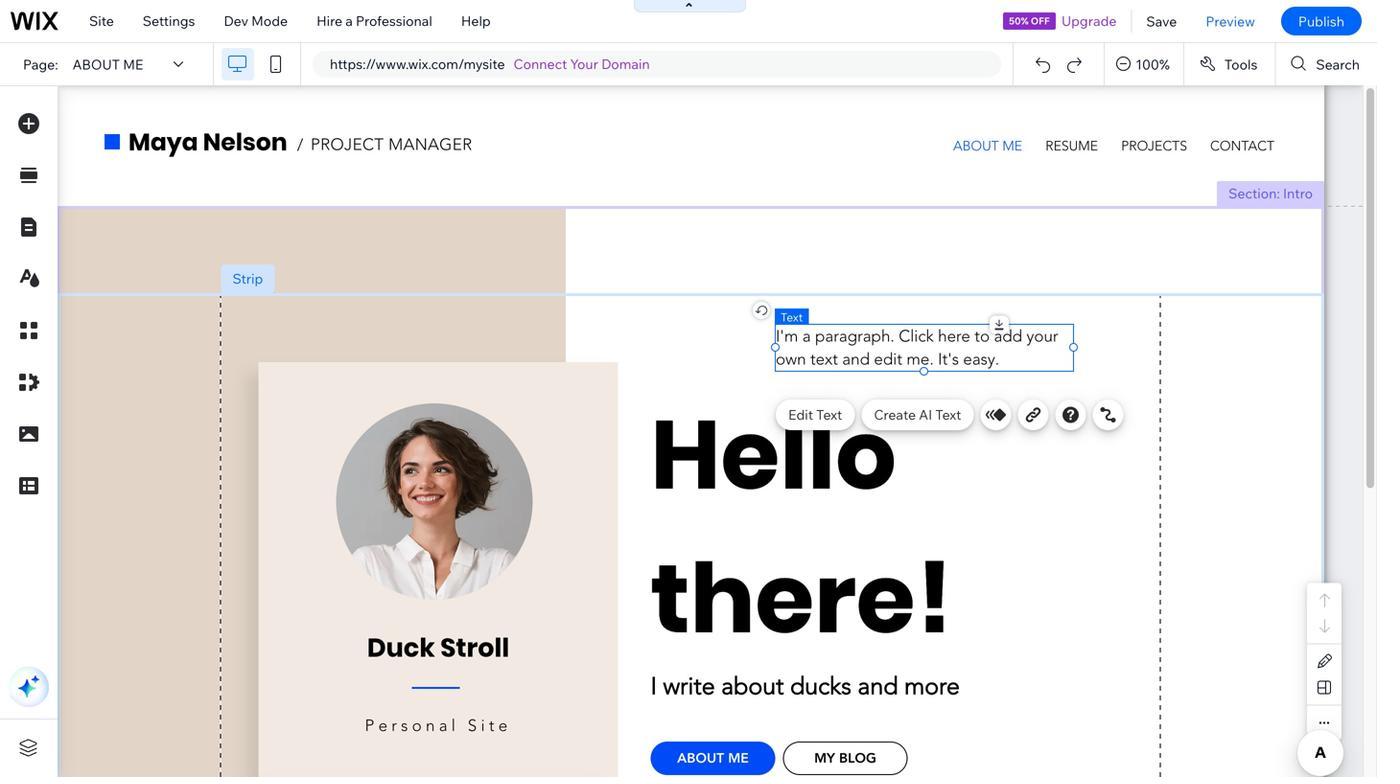 Task type: locate. For each thing, give the bounding box(es) containing it.
section: intro
[[1229, 185, 1313, 202], [1229, 185, 1313, 202]]

save
[[1147, 13, 1177, 29]]

strip
[[233, 270, 263, 287]]

preview button
[[1191, 0, 1270, 42]]

hire a professional
[[317, 12, 432, 29]]

50% off
[[1009, 15, 1050, 27]]

preview
[[1206, 13, 1255, 29]]

create
[[874, 407, 916, 423]]

tools
[[1225, 56, 1258, 73]]

about me
[[72, 56, 143, 73]]

off
[[1031, 15, 1050, 27]]

tools button
[[1184, 43, 1275, 85]]

100%
[[1136, 56, 1170, 73]]

upgrade
[[1062, 12, 1117, 29]]

search
[[1316, 56, 1360, 73]]

https://www.wix.com/mysite
[[330, 56, 505, 72]]

text
[[781, 310, 803, 325], [816, 407, 842, 423], [935, 407, 961, 423]]

hire
[[317, 12, 343, 29]]

100% button
[[1105, 43, 1183, 85]]

intro
[[1283, 185, 1313, 202], [1283, 185, 1313, 202]]

section:
[[1229, 185, 1280, 202], [1229, 185, 1280, 202]]

https://www.wix.com/mysite connect your domain
[[330, 56, 650, 72]]

help
[[461, 12, 491, 29]]

save button
[[1132, 0, 1191, 42]]

0 horizontal spatial text
[[781, 310, 803, 325]]



Task type: vqa. For each thing, say whether or not it's contained in the screenshot.
CART
no



Task type: describe. For each thing, give the bounding box(es) containing it.
publish
[[1299, 13, 1345, 29]]

mode
[[251, 12, 288, 29]]

50%
[[1009, 15, 1029, 27]]

ai
[[919, 407, 932, 423]]

professional
[[356, 12, 432, 29]]

about
[[72, 56, 120, 73]]

edit text
[[788, 407, 842, 423]]

me
[[123, 56, 143, 73]]

edit
[[788, 407, 813, 423]]

publish button
[[1281, 7, 1362, 35]]

connect
[[514, 56, 567, 72]]

1 horizontal spatial text
[[816, 407, 842, 423]]

a
[[346, 12, 353, 29]]

settings
[[143, 12, 195, 29]]

domain
[[601, 56, 650, 72]]

dev
[[224, 12, 248, 29]]

your
[[570, 56, 598, 72]]

search button
[[1276, 43, 1377, 85]]

dev mode
[[224, 12, 288, 29]]

site
[[89, 12, 114, 29]]

2 horizontal spatial text
[[935, 407, 961, 423]]

create ai text
[[874, 407, 961, 423]]



